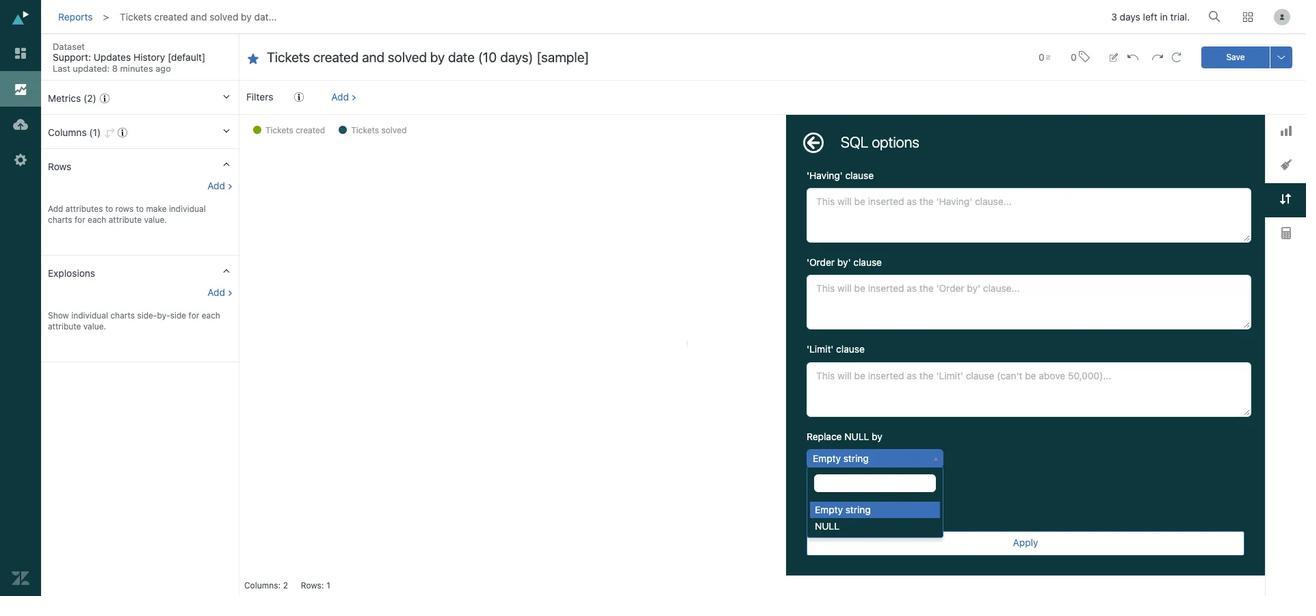 Task type: vqa. For each thing, say whether or not it's contained in the screenshot.
'string'
yes



Task type: describe. For each thing, give the bounding box(es) containing it.
make
[[146, 204, 167, 214]]

value. inside the "add attributes to rows to make individual charts for each attribute value."
[[144, 215, 167, 225]]

individual inside show individual charts side-by-side for each attribute value.
[[71, 311, 108, 321]]

zendesk products image
[[1244, 12, 1253, 22]]

3
[[1112, 11, 1118, 23]]

arrows image
[[1281, 194, 1292, 205]]

empty string option
[[811, 502, 941, 519]]

empty string
[[813, 453, 869, 465]]

rows
[[115, 204, 134, 214]]

This will be inserted as the 'Order by' clause... text field
[[807, 275, 1252, 330]]

metrics (2)
[[48, 92, 96, 104]]

trial.
[[1171, 11, 1190, 23]]

1 horizontal spatial null
[[845, 431, 870, 443]]

combined shape image
[[1281, 160, 1292, 171]]

2
[[283, 581, 288, 591]]

by-
[[157, 311, 170, 321]]

tickets solved
[[351, 125, 407, 136]]

in
[[1161, 11, 1168, 23]]

and
[[191, 11, 207, 23]]

value. inside show individual charts side-by-side for each attribute value.
[[83, 322, 106, 332]]

columns
[[48, 127, 87, 138]]

0
[[1071, 51, 1077, 63]]

empty string link
[[808, 450, 943, 468]]

0 horizontal spatial by
[[241, 11, 252, 23]]

rows:
[[301, 581, 324, 591]]

0 horizontal spatial open in-app guide image
[[100, 94, 110, 103]]

for inside show individual charts side-by-side for each attribute value.
[[189, 311, 199, 321]]

explosions
[[48, 268, 95, 279]]

'order by' clause
[[807, 257, 882, 268]]

clause for 'having' clause
[[846, 170, 874, 181]]

tickets for tickets created and solved by dat...
[[120, 11, 152, 23]]

admin image
[[12, 151, 29, 169]]

add attributes to rows to make individual charts for each attribute value.
[[48, 204, 206, 225]]

tickets created and solved by dat...
[[120, 11, 277, 23]]

replace null by
[[807, 431, 883, 443]]

show individual charts side-by-side for each attribute value.
[[48, 311, 220, 332]]

days
[[1120, 11, 1141, 23]]

each inside the "add attributes to rows to make individual charts for each attribute value."
[[88, 215, 106, 225]]

Search... field
[[1212, 6, 1225, 27]]

save button
[[1202, 46, 1271, 68]]

sql options
[[841, 133, 920, 151]]

created for tickets created and solved by dat...
[[154, 11, 188, 23]]

1 horizontal spatial solved
[[382, 125, 407, 136]]

tickets for tickets created
[[266, 125, 294, 136]]

empty for empty string null
[[815, 504, 843, 516]]

open in-app guide image
[[118, 128, 127, 138]]

apply button
[[807, 532, 1245, 557]]

columns:
[[244, 581, 281, 591]]

empty for empty string
[[813, 453, 841, 465]]

columns (1)
[[48, 127, 101, 138]]

string for empty string
[[844, 453, 869, 465]]

2 to from the left
[[136, 204, 144, 214]]

0 vertical spatial solved
[[210, 11, 238, 23]]

tickets created
[[266, 125, 325, 136]]

list box containing empty string
[[808, 502, 941, 536]]

show
[[48, 311, 69, 321]]

'order
[[807, 257, 835, 268]]

by'
[[838, 257, 851, 268]]



Task type: locate. For each thing, give the bounding box(es) containing it.
options
[[872, 133, 920, 151]]

0 horizontal spatial null
[[815, 521, 840, 533]]

charts down attributes
[[48, 215, 72, 225]]

clause
[[846, 170, 874, 181], [854, 257, 882, 268], [837, 344, 865, 356]]

save
[[1227, 52, 1246, 62]]

1 vertical spatial empty
[[815, 504, 843, 516]]

0 vertical spatial by
[[241, 11, 252, 23]]

for
[[75, 215, 85, 225], [189, 311, 199, 321]]

null down empty string option
[[815, 521, 840, 533]]

to left rows
[[105, 204, 113, 214]]

0 button
[[1065, 42, 1096, 72]]

save group
[[1202, 46, 1293, 68]]

2 vertical spatial clause
[[837, 344, 865, 356]]

by
[[241, 11, 252, 23], [872, 431, 883, 443]]

charts left side-
[[110, 311, 135, 321]]

individual right 'make'
[[169, 204, 206, 214]]

individual right show
[[71, 311, 108, 321]]

1 horizontal spatial open in-app guide image
[[294, 92, 304, 102]]

0 horizontal spatial tickets
[[120, 11, 152, 23]]

add
[[331, 91, 349, 103], [208, 180, 225, 192], [48, 204, 63, 214], [208, 287, 225, 298]]

0 horizontal spatial each
[[88, 215, 106, 225]]

(2)
[[84, 92, 96, 104]]

None text field
[[815, 475, 936, 493]]

0 horizontal spatial attribute
[[48, 322, 81, 332]]

1 vertical spatial by
[[872, 431, 883, 443]]

1 vertical spatial created
[[296, 125, 325, 136]]

string
[[844, 453, 869, 465], [846, 504, 871, 516]]

None text field
[[267, 48, 1012, 67]]

empty
[[813, 453, 841, 465], [815, 504, 843, 516]]

0 vertical spatial individual
[[169, 204, 206, 214]]

1 horizontal spatial to
[[136, 204, 144, 214]]

1 horizontal spatial attribute
[[109, 215, 142, 225]]

'having' clause
[[807, 170, 874, 181]]

0 vertical spatial each
[[88, 215, 106, 225]]

arrow left3 image
[[804, 133, 824, 153]]

1 to from the left
[[105, 204, 113, 214]]

attribute
[[109, 215, 142, 225], [48, 322, 81, 332]]

0 vertical spatial empty
[[813, 453, 841, 465]]

clause right 'limit'
[[837, 344, 865, 356]]

1 vertical spatial charts
[[110, 311, 135, 321]]

rows
[[48, 161, 71, 173]]

This will be inserted as the 'Limit' clause (can't be above 50,000)... text field
[[807, 363, 1252, 417]]

1 horizontal spatial tickets
[[266, 125, 294, 136]]

datasets image
[[12, 116, 29, 133]]

0 horizontal spatial to
[[105, 204, 113, 214]]

created for tickets created
[[296, 125, 325, 136]]

string down replace null by at the bottom of the page
[[844, 453, 869, 465]]

individual
[[169, 204, 206, 214], [71, 311, 108, 321]]

for right side
[[189, 311, 199, 321]]

0 vertical spatial string
[[844, 453, 869, 465]]

0 vertical spatial for
[[75, 215, 85, 225]]

0 horizontal spatial for
[[75, 215, 85, 225]]

0 horizontal spatial value.
[[83, 322, 106, 332]]

by left dat... at the top left of the page
[[241, 11, 252, 23]]

3 days left in trial.
[[1112, 11, 1190, 23]]

1 horizontal spatial each
[[202, 311, 220, 321]]

to
[[105, 204, 113, 214], [136, 204, 144, 214]]

replace
[[807, 431, 842, 443]]

value.
[[144, 215, 167, 225], [83, 322, 106, 332]]

0 horizontal spatial created
[[154, 11, 188, 23]]

each down attributes
[[88, 215, 106, 225]]

sql
[[841, 133, 869, 151]]

value. down explosions
[[83, 322, 106, 332]]

attribute down show
[[48, 322, 81, 332]]

attributes
[[66, 204, 103, 214]]

0 vertical spatial charts
[[48, 215, 72, 225]]

to right rows
[[136, 204, 144, 214]]

each inside show individual charts side-by-side for each attribute value.
[[202, 311, 220, 321]]

open in-app guide image
[[294, 92, 304, 102], [100, 94, 110, 103]]

empty down replace
[[813, 453, 841, 465]]

0 vertical spatial value.
[[144, 215, 167, 225]]

empty inside empty string null
[[815, 504, 843, 516]]

value. down 'make'
[[144, 215, 167, 225]]

for inside the "add attributes to rows to make individual charts for each attribute value."
[[75, 215, 85, 225]]

1 vertical spatial clause
[[854, 257, 882, 268]]

reports image
[[12, 80, 29, 98]]

charts
[[48, 215, 72, 225], [110, 311, 135, 321]]

1 horizontal spatial individual
[[169, 204, 206, 214]]

clause down sql
[[846, 170, 874, 181]]

by up empty string link
[[872, 431, 883, 443]]

1 horizontal spatial value.
[[144, 215, 167, 225]]

1 horizontal spatial for
[[189, 311, 199, 321]]

string for empty string null
[[846, 504, 871, 516]]

empty up null option
[[815, 504, 843, 516]]

zendesk image
[[12, 570, 29, 588]]

left
[[1144, 11, 1158, 23]]

1 horizontal spatial charts
[[110, 311, 135, 321]]

open in-app guide image right (2)
[[100, 94, 110, 103]]

graph image
[[1281, 126, 1292, 136]]

tickets
[[120, 11, 152, 23], [266, 125, 294, 136], [351, 125, 379, 136]]

apply
[[1013, 537, 1039, 549]]

null inside empty string null
[[815, 521, 840, 533]]

string inside empty string null
[[846, 504, 871, 516]]

for down attributes
[[75, 215, 85, 225]]

1 vertical spatial null
[[815, 521, 840, 533]]

0 vertical spatial clause
[[846, 170, 874, 181]]

calc image
[[1282, 228, 1291, 240]]

1 vertical spatial each
[[202, 311, 220, 321]]

null option
[[811, 519, 941, 536]]

dat...
[[254, 11, 277, 23]]

1 horizontal spatial by
[[872, 431, 883, 443]]

string inside empty string link
[[844, 453, 869, 465]]

clause right the by'
[[854, 257, 882, 268]]

1 horizontal spatial created
[[296, 125, 325, 136]]

metrics
[[48, 92, 81, 104]]

1 vertical spatial value.
[[83, 322, 106, 332]]

attribute down rows
[[109, 215, 142, 225]]

tickets for tickets solved
[[351, 125, 379, 136]]

attribute inside show individual charts side-by-side for each attribute value.
[[48, 322, 81, 332]]

attribute inside the "add attributes to rows to make individual charts for each attribute value."
[[109, 215, 142, 225]]

1 vertical spatial solved
[[382, 125, 407, 136]]

1 vertical spatial attribute
[[48, 322, 81, 332]]

0 horizontal spatial charts
[[48, 215, 72, 225]]

0 vertical spatial null
[[845, 431, 870, 443]]

1 vertical spatial individual
[[71, 311, 108, 321]]

solved
[[210, 11, 238, 23], [382, 125, 407, 136]]

2 horizontal spatial tickets
[[351, 125, 379, 136]]

1 vertical spatial for
[[189, 311, 199, 321]]

rows: 1
[[301, 581, 330, 591]]

reports
[[58, 11, 93, 23]]

columns: 2
[[244, 581, 288, 591]]

'having'
[[807, 170, 843, 181]]

1 vertical spatial string
[[846, 504, 871, 516]]

clause for 'limit' clause
[[837, 344, 865, 356]]

side-
[[137, 311, 157, 321]]

null
[[845, 431, 870, 443], [815, 521, 840, 533]]

add inside the "add attributes to rows to make individual charts for each attribute value."
[[48, 204, 63, 214]]

0 horizontal spatial individual
[[71, 311, 108, 321]]

string up null option
[[846, 504, 871, 516]]

individual inside the "add attributes to rows to make individual charts for each attribute value."
[[169, 204, 206, 214]]

charts inside the "add attributes to rows to make individual charts for each attribute value."
[[48, 215, 72, 225]]

charts inside show individual charts side-by-side for each attribute value.
[[110, 311, 135, 321]]

side
[[170, 311, 186, 321]]

list box
[[808, 502, 941, 536]]

created
[[154, 11, 188, 23], [296, 125, 325, 136]]

1
[[327, 581, 330, 591]]

each
[[88, 215, 106, 225], [202, 311, 220, 321]]

open in-app guide image up tickets created
[[294, 92, 304, 102]]

empty string null
[[815, 504, 871, 533]]

This will be inserted as the 'Having' clause... text field
[[807, 188, 1252, 243]]

(1)
[[89, 127, 101, 138]]

0 vertical spatial created
[[154, 11, 188, 23]]

0 horizontal spatial solved
[[210, 11, 238, 23]]

null up empty string
[[845, 431, 870, 443]]

'limit'
[[807, 344, 834, 356]]

each right side
[[202, 311, 220, 321]]

dashboard image
[[12, 44, 29, 62]]

'limit' clause
[[807, 344, 865, 356]]

0 vertical spatial attribute
[[109, 215, 142, 225]]

filters
[[246, 91, 273, 103]]



